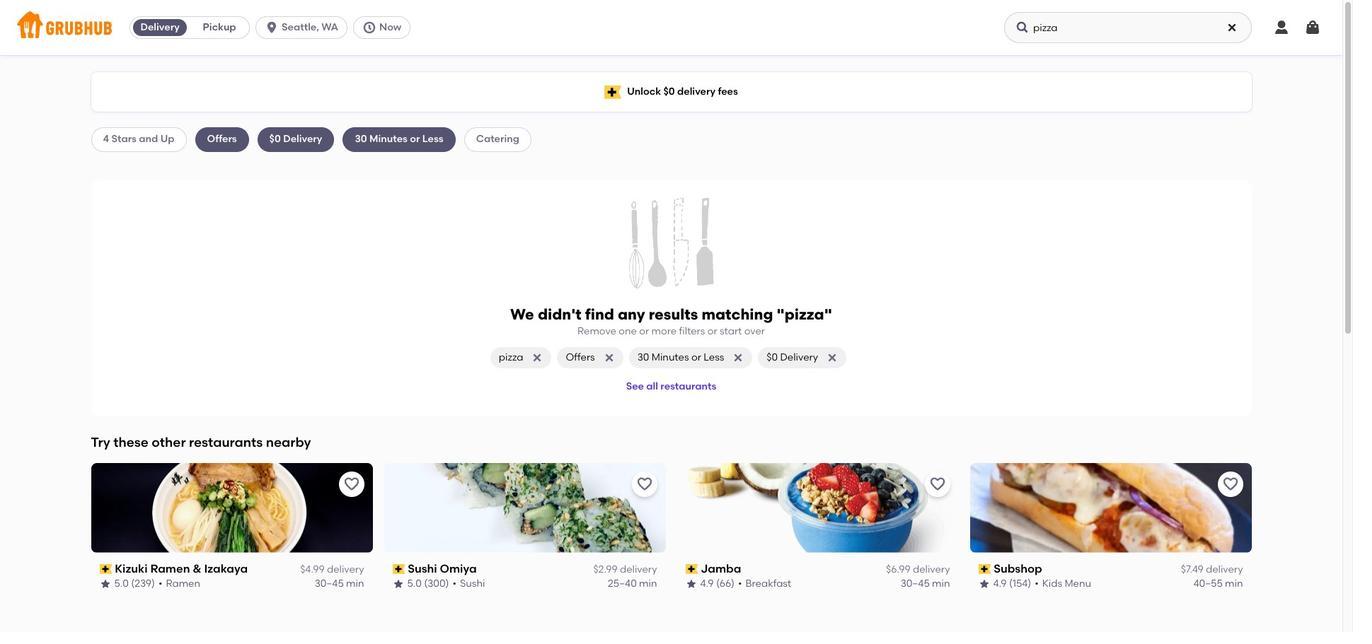 Task type: describe. For each thing, give the bounding box(es) containing it.
jamba logo image
[[677, 463, 959, 553]]

0 horizontal spatial sushi
[[408, 562, 437, 576]]

• sushi
[[453, 578, 485, 591]]

remove
[[578, 326, 617, 338]]

unlock $0 delivery fees
[[627, 86, 738, 98]]

try these other restaurants nearby
[[91, 435, 311, 451]]

minutes inside button
[[652, 352, 689, 364]]

4.9 (66)
[[701, 578, 735, 591]]

filters
[[679, 326, 705, 338]]

0 vertical spatial less
[[423, 133, 444, 145]]

save this restaurant image for sushi omiya
[[636, 476, 653, 493]]

breakfast
[[746, 578, 792, 591]]

subscription pass image for subshop
[[979, 565, 991, 575]]

delivery for jamba
[[913, 564, 950, 576]]

• breakfast
[[738, 578, 792, 591]]

(154)
[[1009, 578, 1032, 591]]

$2.99 delivery
[[594, 564, 657, 576]]

25–40
[[608, 578, 637, 591]]

kizuki
[[115, 562, 148, 576]]

$7.49 delivery
[[1181, 564, 1244, 576]]

(66)
[[716, 578, 735, 591]]

no results image
[[629, 197, 714, 289]]

$6.99
[[886, 564, 911, 576]]

30–45 min for jamba
[[901, 578, 950, 591]]

4.9 (154)
[[994, 578, 1032, 591]]

find
[[585, 306, 614, 324]]

now
[[379, 21, 402, 33]]

25–40 min
[[608, 578, 657, 591]]

subscription pass image for jamba
[[686, 565, 698, 575]]

min for kizuki ramen & izakaya
[[346, 578, 364, 591]]

star icon image for jamba
[[686, 579, 697, 591]]

more
[[652, 326, 677, 338]]

4.9 for jamba
[[701, 578, 714, 591]]

less inside button
[[704, 352, 724, 364]]

save this restaurant button for sushi omiya
[[632, 472, 657, 497]]

&
[[193, 562, 202, 576]]

subshop logo image
[[970, 463, 1252, 553]]

pickup
[[203, 21, 236, 33]]

delivery button
[[130, 16, 190, 39]]

any
[[618, 306, 645, 324]]

jamba
[[701, 562, 742, 576]]

30–45 for jamba
[[901, 578, 930, 591]]

40–55 min
[[1194, 578, 1244, 591]]

"pizza"
[[777, 306, 832, 324]]

30–45 for kizuki ramen & izakaya
[[315, 578, 344, 591]]

$2.99
[[594, 564, 618, 576]]

star icon image for subshop
[[979, 579, 990, 591]]

0 horizontal spatial 30 minutes or less
[[355, 133, 444, 145]]

see
[[626, 381, 644, 393]]

seattle, wa
[[282, 21, 338, 33]]

star icon image for sushi omiya
[[393, 579, 404, 591]]

now button
[[353, 16, 416, 39]]

• for kizuki ramen & izakaya
[[159, 578, 162, 591]]

5.0 (239)
[[114, 578, 155, 591]]

pickup button
[[190, 16, 249, 39]]

we
[[511, 306, 534, 324]]

sushi omiya
[[408, 562, 477, 576]]

1 vertical spatial sushi
[[460, 578, 485, 591]]

$0 delivery inside button
[[767, 352, 819, 364]]

seattle,
[[282, 21, 319, 33]]

save this restaurant image for subshop
[[1222, 476, 1239, 493]]

• ramen
[[159, 578, 200, 591]]

matching
[[702, 306, 773, 324]]

star icon image for kizuki ramen & izakaya
[[99, 579, 111, 591]]

delivery for kizuki ramen & izakaya
[[327, 564, 364, 576]]

4
[[103, 133, 109, 145]]

1 vertical spatial delivery
[[283, 133, 322, 145]]

1 horizontal spatial $0
[[664, 86, 675, 98]]

kids
[[1043, 578, 1063, 591]]

• for subshop
[[1035, 578, 1039, 591]]

save this restaurant image for kizuki ramen & izakaya
[[343, 476, 360, 493]]

see all restaurants
[[626, 381, 717, 393]]

nearby
[[266, 435, 311, 451]]

or inside button
[[692, 352, 701, 364]]



Task type: locate. For each thing, give the bounding box(es) containing it.
min down "$4.99 delivery"
[[346, 578, 364, 591]]

• left kids
[[1035, 578, 1039, 591]]

main navigation navigation
[[0, 0, 1343, 55]]

$0 delivery
[[269, 133, 322, 145], [767, 352, 819, 364]]

5.0 (300)
[[407, 578, 449, 591]]

delivery up "25–40 min"
[[620, 564, 657, 576]]

delivery
[[677, 86, 716, 98], [327, 564, 364, 576], [620, 564, 657, 576], [913, 564, 950, 576], [1206, 564, 1244, 576]]

offers button
[[557, 348, 623, 369]]

30–45 min down "$4.99 delivery"
[[315, 578, 364, 591]]

4.9 left (66) in the right of the page
[[701, 578, 714, 591]]

star icon image left 5.0 (300)
[[393, 579, 404, 591]]

star icon image down subscription pass icon
[[99, 579, 111, 591]]

4 star icon image from the left
[[979, 579, 990, 591]]

0 vertical spatial $0
[[664, 86, 675, 98]]

0 vertical spatial 30
[[355, 133, 367, 145]]

• for sushi omiya
[[453, 578, 457, 591]]

1 horizontal spatial save this restaurant image
[[1222, 476, 1239, 493]]

restaurants right other
[[189, 435, 263, 451]]

save this restaurant button for subshop
[[1218, 472, 1244, 497]]

0 horizontal spatial save this restaurant image
[[343, 476, 360, 493]]

restaurants
[[661, 381, 717, 393], [189, 435, 263, 451]]

svg image inside the seattle, wa button
[[265, 21, 279, 35]]

5.0 left (300)
[[407, 578, 422, 591]]

1 30–45 min from the left
[[315, 578, 364, 591]]

0 vertical spatial sushi
[[408, 562, 437, 576]]

30–45 min for kizuki ramen & izakaya
[[315, 578, 364, 591]]

ramen
[[150, 562, 190, 576], [166, 578, 200, 591]]

1 star icon image from the left
[[99, 579, 111, 591]]

0 horizontal spatial less
[[423, 133, 444, 145]]

30 minutes or less inside button
[[638, 352, 724, 364]]

up
[[160, 133, 175, 145]]

less down the start
[[704, 352, 724, 364]]

subscription pass image
[[393, 565, 405, 575], [686, 565, 698, 575], [979, 565, 991, 575]]

3 • from the left
[[738, 578, 742, 591]]

svg image for pizza
[[532, 353, 543, 364]]

1 horizontal spatial 5.0
[[407, 578, 422, 591]]

star icon image left 4.9 (154)
[[979, 579, 990, 591]]

2 subscription pass image from the left
[[686, 565, 698, 575]]

1 vertical spatial 30 minutes or less
[[638, 352, 724, 364]]

subscription pass image left the sushi omiya
[[393, 565, 405, 575]]

omiya
[[440, 562, 477, 576]]

1 5.0 from the left
[[114, 578, 129, 591]]

stars
[[112, 133, 137, 145]]

0 vertical spatial $0 delivery
[[269, 133, 322, 145]]

didn't
[[538, 306, 582, 324]]

5.0 for sushi omiya
[[407, 578, 422, 591]]

subscription pass image left subshop
[[979, 565, 991, 575]]

2 save this restaurant image from the left
[[636, 476, 653, 493]]

fees
[[718, 86, 738, 98]]

0 horizontal spatial offers
[[207, 133, 237, 145]]

4 save this restaurant button from the left
[[1218, 472, 1244, 497]]

1 vertical spatial offers
[[566, 352, 595, 364]]

offers right up
[[207, 133, 237, 145]]

$0
[[664, 86, 675, 98], [269, 133, 281, 145], [767, 352, 778, 364]]

offers down remove
[[566, 352, 595, 364]]

offers
[[207, 133, 237, 145], [566, 352, 595, 364]]

delivery right $6.99
[[913, 564, 950, 576]]

1 vertical spatial minutes
[[652, 352, 689, 364]]

subscription pass image
[[99, 565, 112, 575]]

star icon image left 4.9 (66)
[[686, 579, 697, 591]]

svg image inside offers button
[[604, 353, 615, 364]]

save this restaurant image
[[343, 476, 360, 493], [636, 476, 653, 493]]

seattle, wa button
[[256, 16, 353, 39]]

1 min from the left
[[346, 578, 364, 591]]

delivery inside $0 delivery button
[[781, 352, 819, 364]]

see all restaurants button
[[621, 375, 722, 400]]

1 save this restaurant image from the left
[[929, 476, 946, 493]]

1 horizontal spatial 30–45 min
[[901, 578, 950, 591]]

1 save this restaurant button from the left
[[339, 472, 364, 497]]

1 subscription pass image from the left
[[393, 565, 405, 575]]

1 vertical spatial 30
[[638, 352, 649, 364]]

• kids menu
[[1035, 578, 1092, 591]]

1 horizontal spatial $0 delivery
[[767, 352, 819, 364]]

svg image inside $0 delivery button
[[827, 353, 838, 364]]

delivery inside delivery button
[[140, 21, 180, 33]]

2 save this restaurant image from the left
[[1222, 476, 1239, 493]]

$0 inside button
[[767, 352, 778, 364]]

save this restaurant button for jamba
[[925, 472, 950, 497]]

1 horizontal spatial 4.9
[[994, 578, 1007, 591]]

1 vertical spatial $0
[[269, 133, 281, 145]]

0 horizontal spatial 30–45
[[315, 578, 344, 591]]

1 30–45 from the left
[[315, 578, 344, 591]]

less
[[423, 133, 444, 145], [704, 352, 724, 364]]

over
[[745, 326, 765, 338]]

minutes
[[370, 133, 408, 145], [652, 352, 689, 364]]

0 horizontal spatial 4.9
[[701, 578, 714, 591]]

0 vertical spatial ramen
[[150, 562, 190, 576]]

4 • from the left
[[1035, 578, 1039, 591]]

offers inside button
[[566, 352, 595, 364]]

2 30–45 min from the left
[[901, 578, 950, 591]]

min for subshop
[[1226, 578, 1244, 591]]

other
[[152, 435, 186, 451]]

2 vertical spatial delivery
[[781, 352, 819, 364]]

0 horizontal spatial restaurants
[[189, 435, 263, 451]]

30–45 min down $6.99 delivery
[[901, 578, 950, 591]]

1 horizontal spatial sushi
[[460, 578, 485, 591]]

restaurants down '30 minutes or less' button
[[661, 381, 717, 393]]

min for jamba
[[932, 578, 950, 591]]

0 horizontal spatial 30
[[355, 133, 367, 145]]

sushi
[[408, 562, 437, 576], [460, 578, 485, 591]]

3 save this restaurant button from the left
[[925, 472, 950, 497]]

$4.99
[[300, 564, 325, 576]]

delivery for subshop
[[1206, 564, 1244, 576]]

delivery for sushi omiya
[[620, 564, 657, 576]]

unlock
[[627, 86, 661, 98]]

izakaya
[[204, 562, 248, 576]]

4.9 left '(154)'
[[994, 578, 1007, 591]]

0 horizontal spatial delivery
[[140, 21, 180, 33]]

min right 25–40
[[639, 578, 657, 591]]

(300)
[[424, 578, 449, 591]]

2 vertical spatial $0
[[767, 352, 778, 364]]

2 4.9 from the left
[[994, 578, 1007, 591]]

2 30–45 from the left
[[901, 578, 930, 591]]

min for sushi omiya
[[639, 578, 657, 591]]

save this restaurant button for kizuki ramen & izakaya
[[339, 472, 364, 497]]

2 horizontal spatial $0
[[767, 352, 778, 364]]

4.9
[[701, 578, 714, 591], [994, 578, 1007, 591]]

1 horizontal spatial 30–45
[[901, 578, 930, 591]]

wa
[[322, 21, 338, 33]]

2 star icon image from the left
[[393, 579, 404, 591]]

1 horizontal spatial offers
[[566, 352, 595, 364]]

grubhub plus flag logo image
[[605, 85, 622, 99]]

min
[[346, 578, 364, 591], [639, 578, 657, 591], [932, 578, 950, 591], [1226, 578, 1244, 591]]

svg image
[[265, 21, 279, 35], [1016, 21, 1030, 35], [532, 353, 543, 364], [733, 353, 744, 364], [827, 353, 838, 364]]

(239)
[[131, 578, 155, 591]]

30
[[355, 133, 367, 145], [638, 352, 649, 364]]

4 min from the left
[[1226, 578, 1244, 591]]

pizza
[[499, 352, 523, 364]]

30 minutes or less button
[[629, 348, 753, 369]]

0 vertical spatial 30 minutes or less
[[355, 133, 444, 145]]

$4.99 delivery
[[300, 564, 364, 576]]

3 star icon image from the left
[[686, 579, 697, 591]]

3 min from the left
[[932, 578, 950, 591]]

0 vertical spatial offers
[[207, 133, 237, 145]]

1 • from the left
[[159, 578, 162, 591]]

•
[[159, 578, 162, 591], [453, 578, 457, 591], [738, 578, 742, 591], [1035, 578, 1039, 591]]

0 vertical spatial restaurants
[[661, 381, 717, 393]]

30–45 down $6.99 delivery
[[901, 578, 930, 591]]

delivery left fees
[[677, 86, 716, 98]]

2 min from the left
[[639, 578, 657, 591]]

sushi up 5.0 (300)
[[408, 562, 437, 576]]

sushi omiya logo image
[[384, 463, 666, 553]]

0 horizontal spatial 30–45 min
[[315, 578, 364, 591]]

kizuki ramen & izakaya logo image
[[91, 463, 373, 553]]

1 vertical spatial ramen
[[166, 578, 200, 591]]

start
[[720, 326, 742, 338]]

30–45
[[315, 578, 344, 591], [901, 578, 930, 591]]

1 vertical spatial $0 delivery
[[767, 352, 819, 364]]

$7.49
[[1181, 564, 1204, 576]]

2 save this restaurant button from the left
[[632, 472, 657, 497]]

5.0 for kizuki ramen & izakaya
[[114, 578, 129, 591]]

catering
[[476, 133, 520, 145]]

restaurants inside button
[[661, 381, 717, 393]]

$0 delivery button
[[758, 348, 847, 369]]

ramen up • ramen
[[150, 562, 190, 576]]

2 • from the left
[[453, 578, 457, 591]]

0 horizontal spatial $0
[[269, 133, 281, 145]]

30–45 down "$4.99 delivery"
[[315, 578, 344, 591]]

save this restaurant image
[[929, 476, 946, 493], [1222, 476, 1239, 493]]

and
[[139, 133, 158, 145]]

or
[[410, 133, 420, 145], [639, 326, 649, 338], [708, 326, 718, 338], [692, 352, 701, 364]]

0 vertical spatial delivery
[[140, 21, 180, 33]]

2 horizontal spatial subscription pass image
[[979, 565, 991, 575]]

$6.99 delivery
[[886, 564, 950, 576]]

• down the omiya
[[453, 578, 457, 591]]

Search for food, convenience, alcohol... search field
[[1005, 12, 1252, 43]]

1 horizontal spatial delivery
[[283, 133, 322, 145]]

these
[[113, 435, 149, 451]]

2 5.0 from the left
[[407, 578, 422, 591]]

0 horizontal spatial minutes
[[370, 133, 408, 145]]

2 horizontal spatial delivery
[[781, 352, 819, 364]]

1 horizontal spatial 30
[[638, 352, 649, 364]]

0 horizontal spatial subscription pass image
[[393, 565, 405, 575]]

subscription pass image left jamba
[[686, 565, 698, 575]]

0 horizontal spatial 5.0
[[114, 578, 129, 591]]

5.0 down kizuki
[[114, 578, 129, 591]]

30 inside '30 minutes or less' button
[[638, 352, 649, 364]]

1 vertical spatial restaurants
[[189, 435, 263, 451]]

ramen for kizuki
[[150, 562, 190, 576]]

all
[[647, 381, 658, 393]]

1 horizontal spatial restaurants
[[661, 381, 717, 393]]

less left "catering"
[[423, 133, 444, 145]]

we didn't find any results matching "pizza" remove one or more filters or start over
[[511, 306, 832, 338]]

menu
[[1065, 578, 1092, 591]]

1 4.9 from the left
[[701, 578, 714, 591]]

min down $6.99 delivery
[[932, 578, 950, 591]]

5.0
[[114, 578, 129, 591], [407, 578, 422, 591]]

ramen for •
[[166, 578, 200, 591]]

delivery
[[140, 21, 180, 33], [283, 133, 322, 145], [781, 352, 819, 364]]

delivery up 40–55 min
[[1206, 564, 1244, 576]]

• for jamba
[[738, 578, 742, 591]]

0 horizontal spatial save this restaurant image
[[929, 476, 946, 493]]

40–55
[[1194, 578, 1223, 591]]

svg image inside now button
[[362, 21, 377, 35]]

save this restaurant image for jamba
[[929, 476, 946, 493]]

one
[[619, 326, 637, 338]]

svg image inside '30 minutes or less' button
[[733, 353, 744, 364]]

1 horizontal spatial 30 minutes or less
[[638, 352, 724, 364]]

save this restaurant button
[[339, 472, 364, 497], [632, 472, 657, 497], [925, 472, 950, 497], [1218, 472, 1244, 497]]

3 subscription pass image from the left
[[979, 565, 991, 575]]

0 horizontal spatial $0 delivery
[[269, 133, 322, 145]]

4 stars and up
[[103, 133, 175, 145]]

• right (66) in the right of the page
[[738, 578, 742, 591]]

30 minutes or less
[[355, 133, 444, 145], [638, 352, 724, 364]]

1 save this restaurant image from the left
[[343, 476, 360, 493]]

kizuki ramen & izakaya
[[115, 562, 248, 576]]

star icon image
[[99, 579, 111, 591], [393, 579, 404, 591], [686, 579, 697, 591], [979, 579, 990, 591]]

results
[[649, 306, 698, 324]]

min right 40–55
[[1226, 578, 1244, 591]]

• right (239)
[[159, 578, 162, 591]]

svg image for $0 delivery
[[827, 353, 838, 364]]

delivery right $4.99
[[327, 564, 364, 576]]

subscription pass image for sushi omiya
[[393, 565, 405, 575]]

0 vertical spatial minutes
[[370, 133, 408, 145]]

ramen down kizuki ramen & izakaya
[[166, 578, 200, 591]]

sushi down the omiya
[[460, 578, 485, 591]]

4.9 for subshop
[[994, 578, 1007, 591]]

svg image
[[1274, 19, 1291, 36], [1305, 19, 1322, 36], [362, 21, 377, 35], [1227, 22, 1238, 33], [604, 353, 615, 364]]

svg image for 30 minutes or less
[[733, 353, 744, 364]]

1 horizontal spatial minutes
[[652, 352, 689, 364]]

subshop
[[994, 562, 1043, 576]]

1 horizontal spatial subscription pass image
[[686, 565, 698, 575]]

1 horizontal spatial save this restaurant image
[[636, 476, 653, 493]]

30–45 min
[[315, 578, 364, 591], [901, 578, 950, 591]]

1 horizontal spatial less
[[704, 352, 724, 364]]

1 vertical spatial less
[[704, 352, 724, 364]]

try
[[91, 435, 110, 451]]



Task type: vqa. For each thing, say whether or not it's contained in the screenshot.
Breakfast
yes



